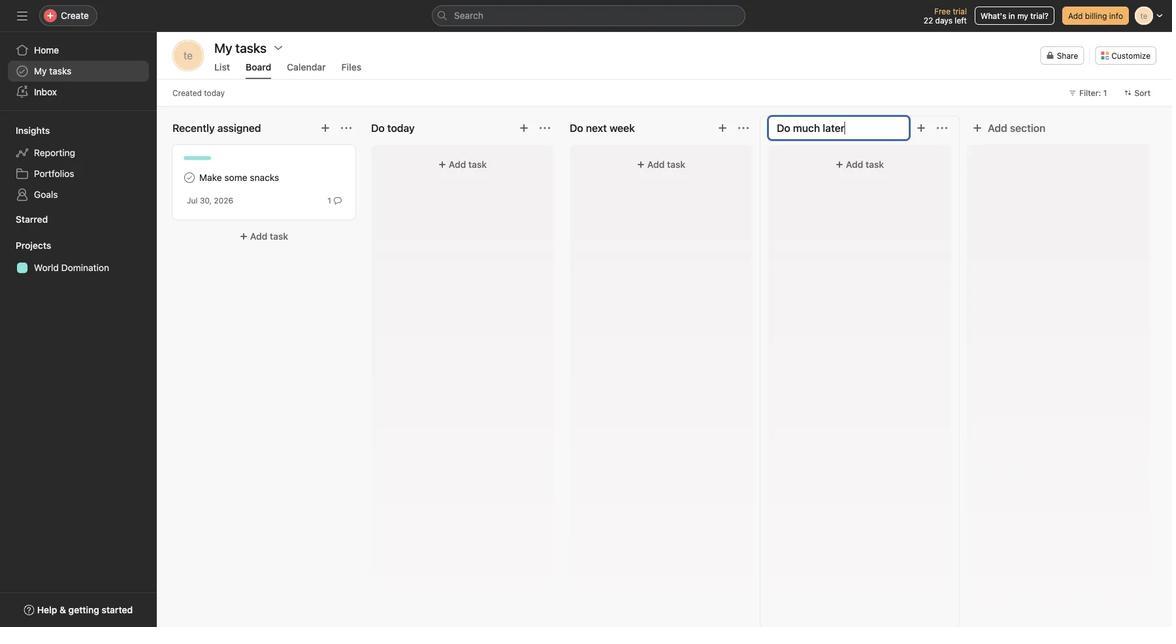 Task type: locate. For each thing, give the bounding box(es) containing it.
1 more section actions image from the left
[[341, 123, 352, 133]]

filter: 1
[[1080, 88, 1108, 97]]

0 horizontal spatial more section actions image
[[341, 123, 352, 133]]

1 horizontal spatial 1
[[1104, 88, 1108, 97]]

board
[[246, 62, 271, 73]]

0 vertical spatial 1
[[1104, 88, 1108, 97]]

what's in my trial? button
[[975, 7, 1055, 25]]

sort button
[[1119, 84, 1157, 102]]

what's in my trial?
[[981, 11, 1049, 20]]

&
[[59, 605, 66, 616]]

inbox link
[[8, 82, 149, 103]]

1 button
[[325, 194, 344, 207]]

add task button
[[379, 153, 546, 176], [578, 153, 745, 176], [777, 153, 944, 176], [173, 225, 356, 248]]

2 add task image from the left
[[519, 123, 529, 133]]

add task image down calendar link
[[320, 123, 331, 133]]

task for 1st add task image from the right
[[866, 159, 884, 170]]

add task image
[[320, 123, 331, 133], [519, 123, 529, 133]]

calendar link
[[287, 62, 326, 79]]

created today
[[173, 88, 225, 97]]

1
[[1104, 88, 1108, 97], [328, 196, 331, 205]]

started
[[102, 605, 133, 616]]

my
[[34, 66, 47, 76]]

snacks
[[250, 172, 279, 183]]

add task image
[[718, 123, 728, 133], [916, 123, 927, 133]]

1 horizontal spatial more section actions image
[[739, 123, 749, 133]]

add section button
[[967, 116, 1051, 140]]

help
[[37, 605, 57, 616]]

jul
[[187, 196, 198, 205]]

0 horizontal spatial 1
[[328, 196, 331, 205]]

New section text field
[[769, 116, 910, 140]]

2 add task image from the left
[[916, 123, 927, 133]]

my tasks link
[[8, 61, 149, 82]]

add
[[1069, 11, 1083, 20], [988, 122, 1008, 134], [449, 159, 466, 170], [648, 159, 665, 170], [846, 159, 864, 170], [250, 231, 268, 242]]

next week
[[586, 122, 635, 134]]

trial
[[953, 7, 967, 16]]

2 more section actions image from the left
[[937, 123, 948, 133]]

projects button
[[0, 239, 51, 252]]

jul 30, 2026 button
[[187, 196, 233, 205]]

do
[[570, 122, 584, 134]]

created
[[173, 88, 202, 97]]

te button
[[173, 40, 204, 71]]

1 horizontal spatial add task image
[[519, 123, 529, 133]]

goals link
[[8, 184, 149, 205]]

0 horizontal spatial add task image
[[718, 123, 728, 133]]

add section
[[988, 122, 1046, 134]]

home
[[34, 45, 59, 56]]

2 more section actions image from the left
[[739, 123, 749, 133]]

customize
[[1112, 51, 1151, 60]]

share
[[1057, 51, 1079, 60]]

completed image
[[182, 170, 197, 186]]

board link
[[246, 62, 271, 79]]

reporting link
[[8, 143, 149, 163]]

add task
[[449, 159, 487, 170], [648, 159, 686, 170], [846, 159, 884, 170], [250, 231, 288, 242]]

add billing info button
[[1063, 7, 1130, 25]]

1 more section actions image from the left
[[540, 123, 550, 133]]

more section actions image
[[341, 123, 352, 133], [739, 123, 749, 133]]

info
[[1110, 11, 1124, 20]]

more section actions image for add task icon associated with do today
[[540, 123, 550, 133]]

task
[[469, 159, 487, 170], [667, 159, 686, 170], [866, 159, 884, 170], [270, 231, 288, 242]]

portfolios
[[34, 168, 74, 179]]

search
[[454, 10, 484, 21]]

some
[[224, 172, 247, 183]]

show options image
[[273, 42, 284, 53]]

0 horizontal spatial more section actions image
[[540, 123, 550, 133]]

add task image for recently assigned
[[320, 123, 331, 133]]

what's
[[981, 11, 1007, 20]]

add inside button
[[988, 122, 1008, 134]]

sort
[[1135, 88, 1151, 97]]

add task image left do
[[519, 123, 529, 133]]

1 add task image from the left
[[320, 123, 331, 133]]

trial?
[[1031, 11, 1049, 20]]

section
[[1010, 122, 1046, 134]]

1 vertical spatial 1
[[328, 196, 331, 205]]

1 horizontal spatial add task image
[[916, 123, 927, 133]]

1 horizontal spatial more section actions image
[[937, 123, 948, 133]]

world domination link
[[8, 258, 149, 278]]

create
[[61, 10, 89, 21]]

my tasks
[[214, 40, 267, 55]]

starred
[[16, 214, 48, 225]]

22
[[924, 16, 934, 25]]

jul 30, 2026
[[187, 196, 233, 205]]

make
[[199, 172, 222, 183]]

more section actions image
[[540, 123, 550, 133], [937, 123, 948, 133]]

global element
[[0, 32, 157, 110]]

0 horizontal spatial add task image
[[320, 123, 331, 133]]



Task type: describe. For each thing, give the bounding box(es) containing it.
days
[[936, 16, 953, 25]]

2026
[[214, 196, 233, 205]]

help & getting started
[[37, 605, 133, 616]]

world
[[34, 262, 59, 273]]

projects
[[16, 240, 51, 251]]

list link
[[214, 62, 230, 79]]

insights element
[[0, 119, 157, 208]]

filter:
[[1080, 88, 1102, 97]]

getting
[[68, 605, 99, 616]]

te
[[184, 49, 193, 62]]

projects element
[[0, 234, 157, 281]]

do today
[[371, 122, 415, 134]]

calendar
[[287, 62, 326, 73]]

more section actions image for 1st add task image from the right
[[937, 123, 948, 133]]

portfolios link
[[8, 163, 149, 184]]

more section actions image for do next week
[[739, 123, 749, 133]]

tasks
[[49, 66, 71, 76]]

30,
[[200, 196, 212, 205]]

task for add task icon associated with do today
[[469, 159, 487, 170]]

Completed checkbox
[[182, 170, 197, 186]]

do next week
[[570, 122, 635, 134]]

share button
[[1041, 46, 1085, 65]]

domination
[[61, 262, 109, 273]]

insights button
[[0, 124, 50, 137]]

customize button
[[1096, 46, 1157, 65]]

hide sidebar image
[[17, 10, 27, 21]]

search list box
[[432, 5, 746, 26]]

1 add task image from the left
[[718, 123, 728, 133]]

create button
[[39, 5, 97, 26]]

my
[[1018, 11, 1029, 20]]

1 inside button
[[328, 196, 331, 205]]

more section actions image for recently assigned
[[341, 123, 352, 133]]

make some snacks
[[199, 172, 279, 183]]

my tasks
[[34, 66, 71, 76]]

search button
[[432, 5, 746, 26]]

goals
[[34, 189, 58, 200]]

in
[[1009, 11, 1016, 20]]

today
[[204, 88, 225, 97]]

filter: 1 button
[[1064, 84, 1114, 102]]

free trial 22 days left
[[924, 7, 967, 25]]

insights
[[16, 125, 50, 136]]

list
[[214, 62, 230, 73]]

world domination
[[34, 262, 109, 273]]

reporting
[[34, 147, 75, 158]]

starred button
[[0, 213, 48, 226]]

task for first add task image from left
[[667, 159, 686, 170]]

inbox
[[34, 87, 57, 97]]

recently assigned
[[173, 122, 261, 134]]

help & getting started button
[[16, 599, 141, 622]]

files link
[[342, 62, 362, 79]]

add billing info
[[1069, 11, 1124, 20]]

home link
[[8, 40, 149, 61]]

1 inside dropdown button
[[1104, 88, 1108, 97]]

add inside button
[[1069, 11, 1083, 20]]

left
[[955, 16, 967, 25]]

files
[[342, 62, 362, 73]]

billing
[[1086, 11, 1108, 20]]

add task image for do today
[[519, 123, 529, 133]]

free
[[935, 7, 951, 16]]



Task type: vqa. For each thing, say whether or not it's contained in the screenshot.
"Jul 30, 2026" Button on the top
yes



